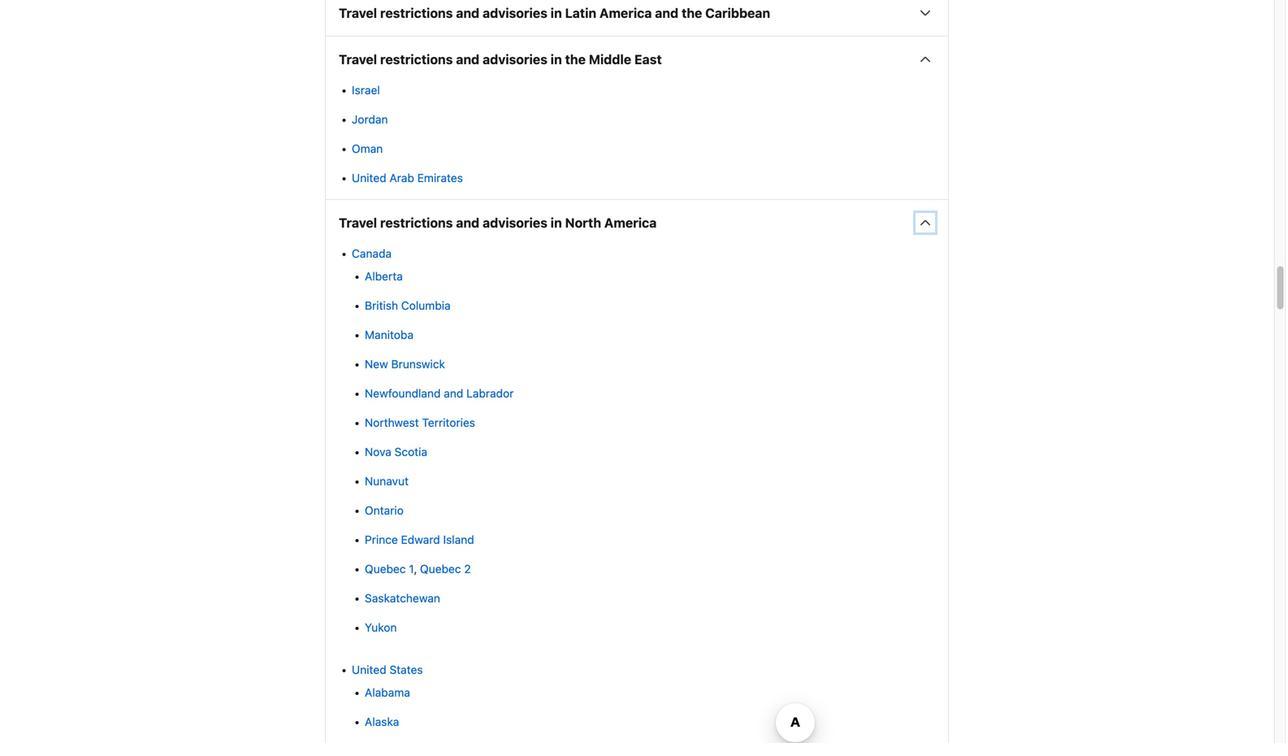 Task type: locate. For each thing, give the bounding box(es) containing it.
1
[[409, 562, 414, 576]]

0 vertical spatial travel
[[339, 5, 377, 21]]

america
[[600, 5, 652, 21], [605, 215, 657, 231]]

newfoundland and labrador
[[365, 387, 514, 400]]

america right north
[[605, 215, 657, 231]]

travel up israel
[[339, 52, 377, 67]]

travel
[[339, 5, 377, 21], [339, 52, 377, 67], [339, 215, 377, 231]]

in left latin
[[551, 5, 562, 21]]

travel up canada
[[339, 215, 377, 231]]

united down 'oman' link
[[352, 171, 387, 185]]

2 travel from the top
[[339, 52, 377, 67]]

2 vertical spatial in
[[551, 215, 562, 231]]

2 vertical spatial advisories
[[483, 215, 548, 231]]

0 horizontal spatial quebec
[[365, 562, 406, 576]]

israel link
[[352, 83, 380, 97]]

1 advisories from the top
[[483, 5, 548, 21]]

canada
[[352, 247, 392, 260]]

quebec
[[365, 562, 406, 576], [420, 562, 461, 576]]

yukon
[[365, 621, 397, 634]]

0 vertical spatial america
[[600, 5, 652, 21]]

1 horizontal spatial the
[[682, 5, 703, 21]]

jordan link
[[352, 113, 388, 126]]

travel inside dropdown button
[[339, 52, 377, 67]]

advisories inside dropdown button
[[483, 5, 548, 21]]

quebec right ,
[[420, 562, 461, 576]]

0 horizontal spatial the
[[565, 52, 586, 67]]

3 travel from the top
[[339, 215, 377, 231]]

in down travel restrictions and advisories in latin america and the caribbean
[[551, 52, 562, 67]]

travel for travel restrictions and advisories in latin america and the caribbean
[[339, 5, 377, 21]]

2 vertical spatial travel
[[339, 215, 377, 231]]

new
[[365, 357, 388, 371]]

in for the
[[551, 52, 562, 67]]

0 vertical spatial the
[[682, 5, 703, 21]]

america for latin
[[600, 5, 652, 21]]

the
[[682, 5, 703, 21], [565, 52, 586, 67]]

in for north
[[551, 215, 562, 231]]

1 united from the top
[[352, 171, 387, 185]]

restrictions inside dropdown button
[[380, 52, 453, 67]]

alabama link
[[365, 686, 410, 699]]

in
[[551, 5, 562, 21], [551, 52, 562, 67], [551, 215, 562, 231]]

edward
[[401, 533, 440, 546]]

manitoba
[[365, 328, 414, 342]]

advisories inside dropdown button
[[483, 215, 548, 231]]

manitoba link
[[365, 328, 414, 342]]

1 vertical spatial in
[[551, 52, 562, 67]]

advisories left north
[[483, 215, 548, 231]]

0 vertical spatial advisories
[[483, 5, 548, 21]]

quebec left 1
[[365, 562, 406, 576]]

,
[[414, 563, 417, 575]]

america inside dropdown button
[[600, 5, 652, 21]]

advisories for the
[[483, 52, 548, 67]]

united arab emirates
[[352, 171, 463, 185]]

new brunswick link
[[365, 357, 445, 371]]

and
[[456, 5, 480, 21], [655, 5, 679, 21], [456, 52, 480, 67], [456, 215, 480, 231], [444, 387, 464, 400]]

saskatchewan
[[365, 592, 441, 605]]

and inside travel restrictions and advisories in north america dropdown button
[[456, 215, 480, 231]]

united up alabama link
[[352, 663, 387, 676]]

advisories for latin
[[483, 5, 548, 21]]

1 in from the top
[[551, 5, 562, 21]]

america for north
[[605, 215, 657, 231]]

the left middle
[[565, 52, 586, 67]]

2 restrictions from the top
[[380, 52, 453, 67]]

3 restrictions from the top
[[380, 215, 453, 231]]

restrictions inside dropdown button
[[380, 215, 453, 231]]

1 vertical spatial the
[[565, 52, 586, 67]]

and inside travel restrictions and advisories in the middle east dropdown button
[[456, 52, 480, 67]]

travel restrictions and advisories in latin america and the caribbean
[[339, 5, 771, 21]]

alabama
[[365, 686, 410, 699]]

united
[[352, 171, 387, 185], [352, 663, 387, 676]]

nunavut
[[365, 474, 409, 488]]

0 vertical spatial restrictions
[[380, 5, 453, 21]]

oman
[[352, 142, 383, 155]]

2 united from the top
[[352, 663, 387, 676]]

travel restrictions and advisories in the middle east button
[[326, 37, 949, 82]]

travel inside dropdown button
[[339, 215, 377, 231]]

2 vertical spatial restrictions
[[380, 215, 453, 231]]

1 travel from the top
[[339, 5, 377, 21]]

travel inside dropdown button
[[339, 5, 377, 21]]

in left north
[[551, 215, 562, 231]]

the left "caribbean" on the right
[[682, 5, 703, 21]]

3 in from the top
[[551, 215, 562, 231]]

advisories inside dropdown button
[[483, 52, 548, 67]]

in for latin
[[551, 5, 562, 21]]

east
[[635, 52, 662, 67]]

2 quebec from the left
[[420, 562, 461, 576]]

jordan
[[352, 113, 388, 126]]

israel
[[352, 83, 380, 97]]

northwest
[[365, 416, 419, 429]]

travel up israel "link"
[[339, 5, 377, 21]]

newfoundland
[[365, 387, 441, 400]]

advisories down travel restrictions and advisories in latin america and the caribbean
[[483, 52, 548, 67]]

caribbean
[[706, 5, 771, 21]]

restrictions inside dropdown button
[[380, 5, 453, 21]]

0 vertical spatial in
[[551, 5, 562, 21]]

1 vertical spatial travel
[[339, 52, 377, 67]]

northwest territories link
[[365, 416, 476, 429]]

north
[[565, 215, 602, 231]]

1 vertical spatial advisories
[[483, 52, 548, 67]]

in inside dropdown button
[[551, 52, 562, 67]]

1 vertical spatial america
[[605, 215, 657, 231]]

1 vertical spatial restrictions
[[380, 52, 453, 67]]

2 advisories from the top
[[483, 52, 548, 67]]

ontario
[[365, 504, 404, 517]]

united arab emirates link
[[352, 171, 463, 185]]

1 restrictions from the top
[[380, 5, 453, 21]]

columbia
[[401, 299, 451, 312]]

1 horizontal spatial quebec
[[420, 562, 461, 576]]

2 in from the top
[[551, 52, 562, 67]]

prince edward island
[[365, 533, 475, 546]]

0 vertical spatial united
[[352, 171, 387, 185]]

in inside dropdown button
[[551, 215, 562, 231]]

america right latin
[[600, 5, 652, 21]]

advisories
[[483, 5, 548, 21], [483, 52, 548, 67], [483, 215, 548, 231]]

america inside dropdown button
[[605, 215, 657, 231]]

restrictions
[[380, 5, 453, 21], [380, 52, 453, 67], [380, 215, 453, 231]]

arab
[[390, 171, 415, 185]]

travel for travel restrictions and advisories in the middle east
[[339, 52, 377, 67]]

1 vertical spatial united
[[352, 663, 387, 676]]

saskatchewan link
[[365, 592, 441, 605]]

british columbia link
[[365, 299, 451, 312]]

3 advisories from the top
[[483, 215, 548, 231]]

in inside dropdown button
[[551, 5, 562, 21]]

alaska link
[[365, 715, 399, 729]]

states
[[390, 663, 423, 676]]

advisories up travel restrictions and advisories in the middle east
[[483, 5, 548, 21]]



Task type: vqa. For each thing, say whether or not it's contained in the screenshot.
New Brunswick link
yes



Task type: describe. For each thing, give the bounding box(es) containing it.
the inside dropdown button
[[565, 52, 586, 67]]

united for united states
[[352, 663, 387, 676]]

emirates
[[418, 171, 463, 185]]

travel restrictions and advisories in north america button
[[326, 200, 949, 246]]

quebec 1 , quebec 2
[[365, 562, 471, 576]]

2
[[464, 562, 471, 576]]

new brunswick
[[365, 357, 445, 371]]

latin
[[565, 5, 597, 21]]

united states link
[[352, 663, 423, 676]]

travel restrictions and advisories in north america
[[339, 215, 657, 231]]

labrador
[[467, 387, 514, 400]]

alberta link
[[365, 270, 403, 283]]

nova
[[365, 445, 392, 459]]

newfoundland and labrador link
[[365, 387, 514, 400]]

british columbia
[[365, 299, 451, 312]]

travel restrictions and advisories in latin america and the caribbean button
[[326, 0, 949, 36]]

1 quebec from the left
[[365, 562, 406, 576]]

scotia
[[395, 445, 428, 459]]

travel for travel restrictions and advisories in north america
[[339, 215, 377, 231]]

territories
[[422, 416, 476, 429]]

quebec 1 link
[[365, 562, 414, 576]]

quebec 2 link
[[420, 562, 471, 576]]

ontario link
[[365, 504, 404, 517]]

united for united arab emirates
[[352, 171, 387, 185]]

alberta
[[365, 270, 403, 283]]

island
[[443, 533, 475, 546]]

british
[[365, 299, 398, 312]]

middle
[[589, 52, 632, 67]]

advisories for north
[[483, 215, 548, 231]]

restrictions for travel restrictions and advisories in the middle east
[[380, 52, 453, 67]]

brunswick
[[391, 357, 445, 371]]

nova scotia
[[365, 445, 428, 459]]

and for latin
[[456, 5, 480, 21]]

nunavut link
[[365, 474, 409, 488]]

alaska
[[365, 715, 399, 729]]

yukon link
[[365, 621, 397, 634]]

nova scotia link
[[365, 445, 428, 459]]

restrictions for travel restrictions and advisories in latin america and the caribbean
[[380, 5, 453, 21]]

and for the
[[456, 52, 480, 67]]

travel restrictions and advisories in the middle east
[[339, 52, 662, 67]]

and for north
[[456, 215, 480, 231]]

united states
[[352, 663, 423, 676]]

restrictions for travel restrictions and advisories in north america
[[380, 215, 453, 231]]

prince
[[365, 533, 398, 546]]

northwest territories
[[365, 416, 476, 429]]

the inside dropdown button
[[682, 5, 703, 21]]

canada link
[[352, 247, 392, 260]]

oman link
[[352, 142, 383, 155]]

prince edward island link
[[365, 533, 475, 546]]



